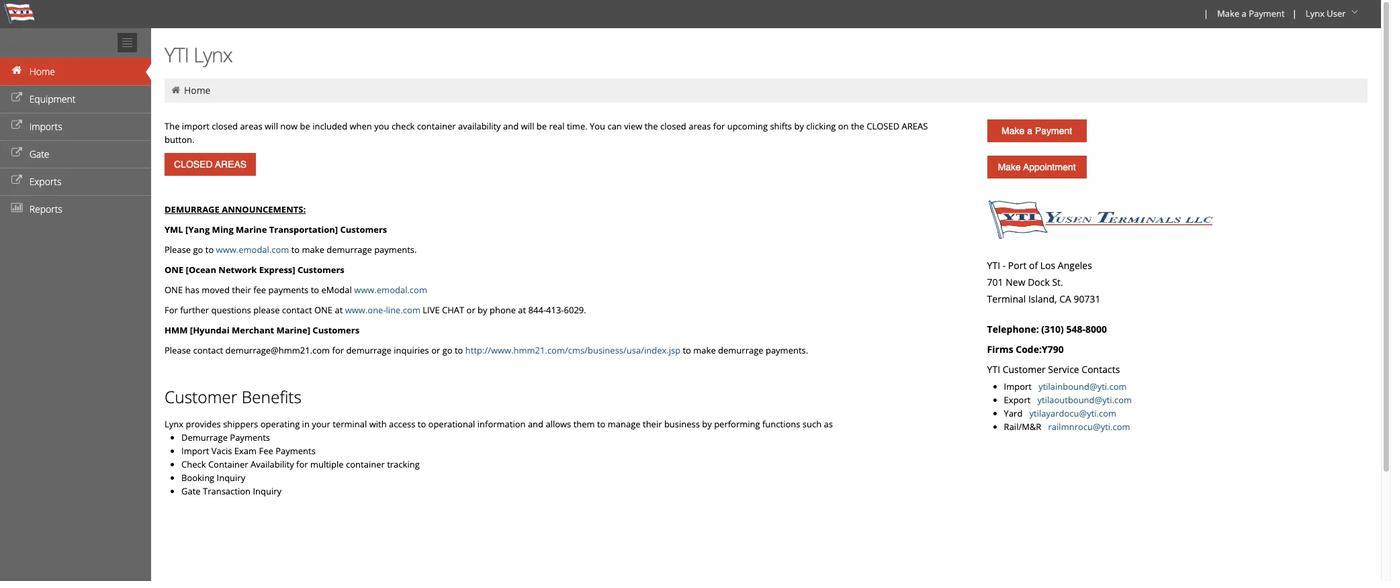 Task type: vqa. For each thing, say whether or not it's contained in the screenshot.
Please contact demurrage@hmm21.com for demurrage inquiries or go to http://www.hmm21.com/cms/business/usa/index.jsp
no



Task type: locate. For each thing, give the bounding box(es) containing it.
one for one [ocean network express] customers
[[165, 264, 184, 276]]

1 vertical spatial customers
[[298, 264, 344, 276]]

be left real
[[537, 120, 547, 132]]

make
[[302, 244, 324, 256], [693, 345, 716, 357]]

inquiry
[[217, 472, 245, 484], [253, 486, 281, 498]]

payments.
[[374, 244, 417, 256], [766, 345, 808, 357]]

www.emodal.com link down marine
[[216, 244, 289, 256]]

0 vertical spatial www.emodal.com link
[[216, 244, 289, 256]]

firms
[[987, 343, 1013, 356]]

yti for yti - port of los angeles 701 new dock st. terminal island, ca 90731
[[987, 259, 1000, 272]]

1 | from the left
[[1204, 7, 1209, 19]]

0 horizontal spatial gate
[[29, 148, 49, 161]]

0 horizontal spatial |
[[1204, 7, 1209, 19]]

reports
[[29, 203, 62, 216]]

for left the 'multiple'
[[296, 459, 308, 471]]

customer up provides
[[165, 386, 237, 408]]

0 vertical spatial for
[[713, 120, 725, 132]]

for down for further questions please contact one at www.one-line.com live chat or by phone at 844-413-6029.
[[332, 345, 344, 357]]

1 horizontal spatial lynx
[[193, 41, 232, 69]]

external link image inside equipment link
[[10, 93, 24, 103]]

0 vertical spatial and
[[503, 120, 519, 132]]

will left real
[[521, 120, 534, 132]]

and right the "availability"
[[503, 120, 519, 132]]

1 vertical spatial home image
[[170, 85, 182, 95]]

0 horizontal spatial payment
[[1035, 126, 1072, 136]]

2 be from the left
[[537, 120, 547, 132]]

1 horizontal spatial will
[[521, 120, 534, 132]]

gate link
[[0, 140, 151, 168]]

closed right import
[[212, 120, 238, 132]]

0 horizontal spatial will
[[265, 120, 278, 132]]

0 horizontal spatial home link
[[0, 58, 151, 85]]

areas left now
[[240, 120, 262, 132]]

yti inside yti - port of los angeles 701 new dock st. terminal island, ca 90731
[[987, 259, 1000, 272]]

1 vertical spatial or
[[431, 345, 440, 357]]

ca
[[1059, 293, 1071, 306]]

2 vertical spatial for
[[296, 459, 308, 471]]

0 vertical spatial www.emodal.com
[[216, 244, 289, 256]]

go
[[193, 244, 203, 256], [442, 345, 452, 357]]

make for make appointment link on the right
[[998, 162, 1021, 173]]

one left has
[[165, 284, 183, 296]]

0 horizontal spatial the
[[645, 120, 658, 132]]

one
[[165, 264, 184, 276], [165, 284, 183, 296], [314, 304, 333, 316]]

one left [ocean
[[165, 264, 184, 276]]

customer benefits
[[165, 386, 302, 408]]

inquiry down container
[[217, 472, 245, 484]]

closed right view
[[660, 120, 686, 132]]

import up export
[[1004, 381, 1036, 393]]

www.emodal.com link
[[216, 244, 289, 256], [354, 284, 427, 296]]

0 vertical spatial customer
[[1003, 363, 1046, 376]]

0 horizontal spatial home image
[[10, 66, 24, 75]]

inquiries
[[394, 345, 429, 357]]

when
[[350, 120, 372, 132]]

bar chart image
[[10, 204, 24, 213]]

at down 'emodal'
[[335, 304, 343, 316]]

1 will from the left
[[265, 120, 278, 132]]

home up equipment
[[29, 65, 55, 78]]

customers right transportation]
[[340, 224, 387, 236]]

1 horizontal spatial for
[[332, 345, 344, 357]]

container right check
[[417, 120, 456, 132]]

yti lynx
[[165, 41, 232, 69]]

0 vertical spatial external link image
[[10, 93, 24, 103]]

1 horizontal spatial their
[[643, 418, 662, 431]]

their left fee
[[232, 284, 251, 296]]

home link up equipment
[[0, 58, 151, 85]]

2 closed from the left
[[660, 120, 686, 132]]

0 vertical spatial external link image
[[10, 121, 24, 130]]

be
[[300, 120, 310, 132], [537, 120, 547, 132]]

0 vertical spatial home
[[29, 65, 55, 78]]

included
[[312, 120, 347, 132]]

0 vertical spatial customers
[[340, 224, 387, 236]]

1 vertical spatial external link image
[[10, 148, 24, 158]]

button.
[[165, 134, 194, 146]]

a
[[1242, 7, 1247, 19], [1027, 126, 1032, 136]]

0 horizontal spatial make
[[302, 244, 324, 256]]

2 vertical spatial yti
[[987, 363, 1000, 376]]

areas left upcoming
[[689, 120, 711, 132]]

1 horizontal spatial import
[[1004, 381, 1036, 393]]

check
[[392, 120, 415, 132]]

0 horizontal spatial be
[[300, 120, 310, 132]]

1 horizontal spatial www.emodal.com link
[[354, 284, 427, 296]]

customers up 'emodal'
[[298, 264, 344, 276]]

0 horizontal spatial and
[[503, 120, 519, 132]]

[ocean
[[186, 264, 216, 276]]

by right shifts
[[794, 120, 804, 132]]

0 vertical spatial make a payment link
[[1211, 0, 1290, 28]]

1 vertical spatial external link image
[[10, 176, 24, 185]]

lynx provides shippers operating in your terminal with access to operational information and allows them to manage their business by performing functions such as demurrage payments import vacis exam fee payments check container availability for multiple container tracking booking inquiry gate transaction inquiry
[[165, 418, 833, 498]]

for left upcoming
[[713, 120, 725, 132]]

external link image up bar chart icon
[[10, 148, 24, 158]]

external link image
[[10, 121, 24, 130], [10, 148, 24, 158]]

payments up exam
[[230, 432, 270, 444]]

external link image inside imports link
[[10, 121, 24, 130]]

angeles
[[1058, 259, 1092, 272]]

the right on
[[851, 120, 864, 132]]

payments
[[230, 432, 270, 444], [276, 445, 316, 457]]

external link image for gate
[[10, 148, 24, 158]]

further
[[180, 304, 209, 316]]

home
[[29, 65, 55, 78], [184, 84, 211, 97]]

ytilainbound@yti.com
[[1039, 381, 1127, 393]]

real
[[549, 120, 565, 132]]

0 horizontal spatial closed
[[212, 120, 238, 132]]

please for please go to
[[165, 244, 191, 256]]

1 horizontal spatial go
[[442, 345, 452, 357]]

their inside lynx provides shippers operating in your terminal with access to operational information and allows them to manage their business by performing functions such as demurrage payments import vacis exam fee payments check container availability for multiple container tracking booking inquiry gate transaction inquiry
[[643, 418, 662, 431]]

1 vertical spatial and
[[528, 418, 543, 431]]

2 external link image from the top
[[10, 176, 24, 185]]

external link image for imports
[[10, 121, 24, 130]]

0 vertical spatial make
[[1217, 7, 1240, 19]]

0 vertical spatial make
[[302, 244, 324, 256]]

0 vertical spatial lynx
[[1306, 7, 1325, 19]]

performing
[[714, 418, 760, 431]]

1 vertical spatial yti
[[987, 259, 1000, 272]]

1 vertical spatial for
[[332, 345, 344, 357]]

appointment
[[1023, 162, 1076, 173]]

external link image left equipment
[[10, 93, 24, 103]]

external link image
[[10, 93, 24, 103], [10, 176, 24, 185]]

0 vertical spatial make a payment
[[1217, 7, 1285, 19]]

contact down [hyundai
[[193, 345, 223, 357]]

0 horizontal spatial make a payment
[[1002, 126, 1072, 136]]

external link image left imports
[[10, 121, 24, 130]]

contact down the one has moved their fee payments to emodal www.emodal.com
[[282, 304, 312, 316]]

at
[[335, 304, 343, 316], [518, 304, 526, 316]]

angle down image
[[1348, 7, 1362, 17]]

www.emodal.com up www.one-line.com link
[[354, 284, 427, 296]]

inquiry down availability
[[253, 486, 281, 498]]

1 vertical spatial please
[[165, 345, 191, 357]]

0 horizontal spatial or
[[431, 345, 440, 357]]

please down hmm
[[165, 345, 191, 357]]

and left 'allows'
[[528, 418, 543, 431]]

1 vertical spatial payments
[[276, 445, 316, 457]]

1 horizontal spatial home
[[184, 84, 211, 97]]

0 horizontal spatial lynx
[[165, 418, 183, 431]]

1 external link image from the top
[[10, 121, 24, 130]]

their right manage
[[643, 418, 662, 431]]

0 vertical spatial one
[[165, 264, 184, 276]]

announcements:
[[222, 204, 306, 216]]

external link image inside gate link
[[10, 148, 24, 158]]

1 horizontal spatial contact
[[282, 304, 312, 316]]

gate inside lynx provides shippers operating in your terminal with access to operational information and allows them to manage their business by performing functions such as demurrage payments import vacis exam fee payments check container availability for multiple container tracking booking inquiry gate transaction inquiry
[[181, 486, 201, 498]]

1 horizontal spatial areas
[[689, 120, 711, 132]]

payment left lynx user
[[1249, 7, 1285, 19]]

1 vertical spatial their
[[643, 418, 662, 431]]

and inside lynx provides shippers operating in your terminal with access to operational information and allows them to manage their business by performing functions such as demurrage payments import vacis exam fee payments check container availability for multiple container tracking booking inquiry gate transaction inquiry
[[528, 418, 543, 431]]

home image
[[10, 66, 24, 75], [170, 85, 182, 95]]

at left 844-
[[518, 304, 526, 316]]

island,
[[1028, 293, 1057, 306]]

time.
[[567, 120, 588, 132]]

code:y790
[[1016, 343, 1064, 356]]

2 please from the top
[[165, 345, 191, 357]]

1 horizontal spatial customer
[[1003, 363, 1046, 376]]

www.emodal.com down marine
[[216, 244, 289, 256]]

1 horizontal spatial a
[[1242, 7, 1247, 19]]

[hyundai
[[190, 324, 229, 337]]

2 at from the left
[[518, 304, 526, 316]]

customer down firms code:y790 on the bottom right of the page
[[1003, 363, 1046, 376]]

make a payment link
[[1211, 0, 1290, 28], [987, 120, 1087, 142]]

telephone: (310) 548-8000
[[987, 323, 1107, 336]]

gate down booking
[[181, 486, 201, 498]]

0 vertical spatial go
[[193, 244, 203, 256]]

2 external link image from the top
[[10, 148, 24, 158]]

demurrage
[[327, 244, 372, 256], [346, 345, 392, 357], [718, 345, 763, 357]]

container
[[417, 120, 456, 132], [346, 459, 385, 471]]

please contact demurrage@hmm21.com for demurrage inquiries or go to http://www.hmm21.com/cms/business/usa/index.jsp to make demurrage payments.
[[165, 345, 808, 357]]

merchant
[[232, 324, 274, 337]]

1 vertical spatial make
[[1002, 126, 1025, 136]]

1 horizontal spatial by
[[702, 418, 712, 431]]

make for left the make a payment link
[[1002, 126, 1025, 136]]

home image up the
[[170, 85, 182, 95]]

imports
[[29, 120, 62, 133]]

1 external link image from the top
[[10, 93, 24, 103]]

1 horizontal spatial closed
[[660, 120, 686, 132]]

contacts
[[1082, 363, 1120, 376]]

0 vertical spatial inquiry
[[217, 472, 245, 484]]

1 vertical spatial payments.
[[766, 345, 808, 357]]

for
[[165, 304, 178, 316]]

1 horizontal spatial at
[[518, 304, 526, 316]]

booking
[[181, 472, 214, 484]]

2 vertical spatial by
[[702, 418, 712, 431]]

be right now
[[300, 120, 310, 132]]

0 vertical spatial import
[[1004, 381, 1036, 393]]

1 horizontal spatial |
[[1292, 7, 1297, 19]]

go down '[yang'
[[193, 244, 203, 256]]

external link image up bar chart icon
[[10, 176, 24, 185]]

0 vertical spatial payments.
[[374, 244, 417, 256]]

2 areas from the left
[[689, 120, 711, 132]]

functions
[[762, 418, 800, 431]]

import up check
[[181, 445, 209, 457]]

make
[[1217, 7, 1240, 19], [1002, 126, 1025, 136], [998, 162, 1021, 173]]

1 please from the top
[[165, 244, 191, 256]]

home image up equipment link
[[10, 66, 24, 75]]

1 horizontal spatial payments.
[[766, 345, 808, 357]]

1 vertical spatial make a payment link
[[987, 120, 1087, 142]]

0 vertical spatial payments
[[230, 432, 270, 444]]

emodal
[[321, 284, 352, 296]]

6029.
[[564, 304, 586, 316]]

one down 'emodal'
[[314, 304, 333, 316]]

the right view
[[645, 120, 658, 132]]

go right 'inquiries'
[[442, 345, 452, 357]]

None submit
[[165, 153, 256, 176]]

2 vertical spatial customers
[[313, 324, 359, 337]]

0 vertical spatial by
[[794, 120, 804, 132]]

lynx inside lynx provides shippers operating in your terminal with access to operational information and allows them to manage their business by performing functions such as demurrage payments import vacis exam fee payments check container availability for multiple container tracking booking inquiry gate transaction inquiry
[[165, 418, 183, 431]]

rail/m&r
[[1004, 421, 1041, 433]]

with
[[369, 418, 387, 431]]

payment up appointment
[[1035, 126, 1072, 136]]

the import closed areas will now be included when you check container availability and will be real time.  you can view the closed areas for upcoming shifts by clicking on the closed areas button.
[[165, 120, 928, 146]]

closed
[[867, 120, 900, 132]]

benefits
[[242, 386, 302, 408]]

1 horizontal spatial or
[[467, 304, 475, 316]]

fee
[[253, 284, 266, 296]]

or right "chat"
[[467, 304, 475, 316]]

yard
[[1004, 408, 1023, 420]]

please down yml
[[165, 244, 191, 256]]

gate
[[29, 148, 49, 161], [181, 486, 201, 498]]

0 horizontal spatial areas
[[240, 120, 262, 132]]

container inside the import closed areas will now be included when you check container availability and will be real time.  you can view the closed areas for upcoming shifts by clicking on the closed areas button.
[[417, 120, 456, 132]]

by left phone
[[478, 304, 487, 316]]

0 horizontal spatial their
[[232, 284, 251, 296]]

line.com
[[386, 304, 420, 316]]

701
[[987, 276, 1003, 289]]

home down the yti lynx at the left top
[[184, 84, 211, 97]]

exports link
[[0, 168, 151, 195]]

by
[[794, 120, 804, 132], [478, 304, 487, 316], [702, 418, 712, 431]]

customers down www.one-
[[313, 324, 359, 337]]

exam
[[234, 445, 257, 457]]

0 horizontal spatial for
[[296, 459, 308, 471]]

external link image inside exports link
[[10, 176, 24, 185]]

[yang
[[185, 224, 210, 236]]

and inside the import closed areas will now be included when you check container availability and will be real time.  you can view the closed areas for upcoming shifts by clicking on the closed areas button.
[[503, 120, 519, 132]]

please
[[253, 304, 280, 316]]

1 vertical spatial www.emodal.com
[[354, 284, 427, 296]]

business
[[664, 418, 700, 431]]

|
[[1204, 7, 1209, 19], [1292, 7, 1297, 19]]

www.emodal.com link up www.one-line.com link
[[354, 284, 427, 296]]

or right 'inquiries'
[[431, 345, 440, 357]]

2 the from the left
[[851, 120, 864, 132]]

1 be from the left
[[300, 120, 310, 132]]

demurrage
[[181, 432, 228, 444]]

1 vertical spatial payment
[[1035, 126, 1072, 136]]

1 vertical spatial gate
[[181, 486, 201, 498]]

payments up availability
[[276, 445, 316, 457]]

home link down the yti lynx at the left top
[[184, 84, 211, 97]]

1 vertical spatial import
[[181, 445, 209, 457]]

0 vertical spatial gate
[[29, 148, 49, 161]]

will left now
[[265, 120, 278, 132]]

by right business
[[702, 418, 712, 431]]

1 horizontal spatial make a payment
[[1217, 7, 1285, 19]]

0 vertical spatial container
[[417, 120, 456, 132]]

gate up exports
[[29, 148, 49, 161]]

0 horizontal spatial container
[[346, 459, 385, 471]]

container left tracking
[[346, 459, 385, 471]]

2 | from the left
[[1292, 7, 1297, 19]]

0 vertical spatial contact
[[282, 304, 312, 316]]

and
[[503, 120, 519, 132], [528, 418, 543, 431]]

0 horizontal spatial import
[[181, 445, 209, 457]]

http://www.hmm21.com/cms/business/usa/index.jsp
[[465, 345, 681, 357]]

0 horizontal spatial go
[[193, 244, 203, 256]]

1 closed from the left
[[212, 120, 238, 132]]

www.one-
[[345, 304, 386, 316]]

service
[[1048, 363, 1079, 376]]

closed
[[212, 120, 238, 132], [660, 120, 686, 132]]

one [ocean network express] customers
[[165, 264, 344, 276]]

1 vertical spatial one
[[165, 284, 183, 296]]

1 vertical spatial by
[[478, 304, 487, 316]]

www.emodal.com link for one has moved their fee payments to emodal www.emodal.com
[[354, 284, 427, 296]]

1 vertical spatial a
[[1027, 126, 1032, 136]]

1 vertical spatial make a payment
[[1002, 126, 1072, 136]]

1 vertical spatial lynx
[[193, 41, 232, 69]]

1 areas from the left
[[240, 120, 262, 132]]

areas
[[902, 120, 928, 132]]



Task type: describe. For each thing, give the bounding box(es) containing it.
transaction
[[203, 486, 251, 498]]

export
[[1004, 394, 1031, 406]]

0 vertical spatial a
[[1242, 7, 1247, 19]]

demurrage
[[165, 204, 220, 216]]

operating
[[260, 418, 300, 431]]

8000
[[1086, 323, 1107, 336]]

dock
[[1028, 276, 1050, 289]]

questions
[[211, 304, 251, 316]]

import inside lynx provides shippers operating in your terminal with access to operational information and allows them to manage their business by performing functions such as demurrage payments import vacis exam fee payments check container availability for multiple container tracking booking inquiry gate transaction inquiry
[[181, 445, 209, 457]]

yml
[[165, 224, 183, 236]]

view
[[624, 120, 642, 132]]

vacis
[[211, 445, 232, 457]]

1 vertical spatial home
[[184, 84, 211, 97]]

manage
[[608, 418, 641, 431]]

ytilaoutbound@yti.com
[[1038, 394, 1132, 406]]

customers for hmm [hyundai merchant marine] customers
[[313, 324, 359, 337]]

railmnrocu@yti.com link
[[1048, 421, 1130, 433]]

live
[[423, 304, 440, 316]]

0 horizontal spatial home
[[29, 65, 55, 78]]

container
[[208, 459, 248, 471]]

make appointment link
[[987, 156, 1087, 179]]

lynx for user
[[1306, 7, 1325, 19]]

new
[[1006, 276, 1025, 289]]

lynx user
[[1306, 7, 1346, 19]]

-
[[1003, 259, 1006, 272]]

www.emodal.com link for to make demurrage payments.
[[216, 244, 289, 256]]

equipment
[[29, 93, 76, 105]]

export ytilaoutbound@yti.com yard ytilayardocu@yti.com rail/m&r railmnrocu@yti.com
[[1004, 394, 1132, 433]]

yti - port of los angeles 701 new dock st. terminal island, ca 90731
[[987, 259, 1101, 306]]

413-
[[546, 304, 564, 316]]

0 vertical spatial or
[[467, 304, 475, 316]]

external link image for equipment
[[10, 93, 24, 103]]

transportation]
[[269, 224, 338, 236]]

http://www.hmm21.com/cms/business/usa/index.jsp link
[[465, 345, 681, 357]]

2 vertical spatial one
[[314, 304, 333, 316]]

one for one has moved their fee payments to emodal www.emodal.com
[[165, 284, 183, 296]]

0 horizontal spatial make a payment link
[[987, 120, 1087, 142]]

tracking
[[387, 459, 420, 471]]

1 horizontal spatial home link
[[184, 84, 211, 97]]

on
[[838, 120, 849, 132]]

548-
[[1066, 323, 1086, 336]]

0 horizontal spatial inquiry
[[217, 472, 245, 484]]

0 horizontal spatial payments.
[[374, 244, 417, 256]]

2 will from the left
[[521, 120, 534, 132]]

0 vertical spatial home image
[[10, 66, 24, 75]]

now
[[280, 120, 298, 132]]

import
[[182, 120, 209, 132]]

please go to www.emodal.com to make demurrage payments.
[[165, 244, 417, 256]]

1 at from the left
[[335, 304, 343, 316]]

1 horizontal spatial home image
[[170, 85, 182, 95]]

hmm [hyundai merchant marine] customers
[[165, 324, 359, 337]]

90731
[[1074, 293, 1101, 306]]

1 vertical spatial customer
[[165, 386, 237, 408]]

los
[[1040, 259, 1055, 272]]

yti for yti customer service contacts
[[987, 363, 1000, 376]]

availability
[[251, 459, 294, 471]]

customers for one [ocean network express] customers
[[298, 264, 344, 276]]

by inside the import closed areas will now be included when you check container availability and will be real time.  you can view the closed areas for upcoming shifts by clicking on the closed areas button.
[[794, 120, 804, 132]]

the
[[165, 120, 180, 132]]

(310)
[[1041, 323, 1064, 336]]

ytilayardocu@yti.com
[[1029, 408, 1116, 420]]

1 the from the left
[[645, 120, 658, 132]]

please for please contact demurrage@hmm21.com for demurrage inquiries or go to
[[165, 345, 191, 357]]

railmnrocu@yti.com
[[1048, 421, 1130, 433]]

check
[[181, 459, 206, 471]]

yti customer service contacts
[[987, 363, 1120, 376]]

exports
[[29, 175, 61, 188]]

demurrage announcements:
[[165, 204, 306, 216]]

for further questions please contact one at www.one-line.com live chat or by phone at 844-413-6029.
[[165, 304, 586, 316]]

0 horizontal spatial payments
[[230, 432, 270, 444]]

0 horizontal spatial by
[[478, 304, 487, 316]]

availability
[[458, 120, 501, 132]]

provides
[[186, 418, 221, 431]]

844-
[[528, 304, 546, 316]]

0 horizontal spatial contact
[[193, 345, 223, 357]]

telephone:
[[987, 323, 1039, 336]]

upcoming
[[727, 120, 768, 132]]

express]
[[259, 264, 295, 276]]

chat
[[442, 304, 464, 316]]

ming
[[212, 224, 234, 236]]

such
[[803, 418, 822, 431]]

as
[[824, 418, 833, 431]]

can
[[608, 120, 622, 132]]

1 vertical spatial inquiry
[[253, 486, 281, 498]]

firms code:y790
[[987, 343, 1064, 356]]

information
[[477, 418, 526, 431]]

1 vertical spatial make
[[693, 345, 716, 357]]

user
[[1327, 7, 1346, 19]]

reports link
[[0, 195, 151, 223]]

of
[[1029, 259, 1038, 272]]

yml [yang ming marine transportation] customers
[[165, 224, 387, 236]]

moved
[[202, 284, 230, 296]]

imports link
[[0, 113, 151, 140]]

them
[[573, 418, 595, 431]]

you
[[374, 120, 389, 132]]

network
[[219, 264, 257, 276]]

operational
[[428, 418, 475, 431]]

demurrage@hmm21.com
[[225, 345, 330, 357]]

in
[[302, 418, 310, 431]]

shifts
[[770, 120, 792, 132]]

for inside the import closed areas will now be included when you check container availability and will be real time.  you can view the closed areas for upcoming shifts by clicking on the closed areas button.
[[713, 120, 725, 132]]

lynx for provides
[[165, 418, 183, 431]]

payments
[[268, 284, 309, 296]]

your
[[312, 418, 330, 431]]

by inside lynx provides shippers operating in your terminal with access to operational information and allows them to manage their business by performing functions such as demurrage payments import vacis exam fee payments check container availability for multiple container tracking booking inquiry gate transaction inquiry
[[702, 418, 712, 431]]

external link image for exports
[[10, 176, 24, 185]]

access
[[389, 418, 415, 431]]

0 horizontal spatial a
[[1027, 126, 1032, 136]]

1 horizontal spatial www.emodal.com
[[354, 284, 427, 296]]

fee
[[259, 445, 273, 457]]

for inside lynx provides shippers operating in your terminal with access to operational information and allows them to manage their business by performing functions such as demurrage payments import vacis exam fee payments check container availability for multiple container tracking booking inquiry gate transaction inquiry
[[296, 459, 308, 471]]

yti for yti lynx
[[165, 41, 189, 69]]

allows
[[546, 418, 571, 431]]

make appointment
[[998, 162, 1076, 173]]

www.one-line.com link
[[345, 304, 420, 316]]

marine]
[[276, 324, 310, 337]]

container inside lynx provides shippers operating in your terminal with access to operational information and allows them to manage their business by performing functions such as demurrage payments import vacis exam fee payments check container availability for multiple container tracking booking inquiry gate transaction inquiry
[[346, 459, 385, 471]]

1 horizontal spatial payment
[[1249, 7, 1285, 19]]



